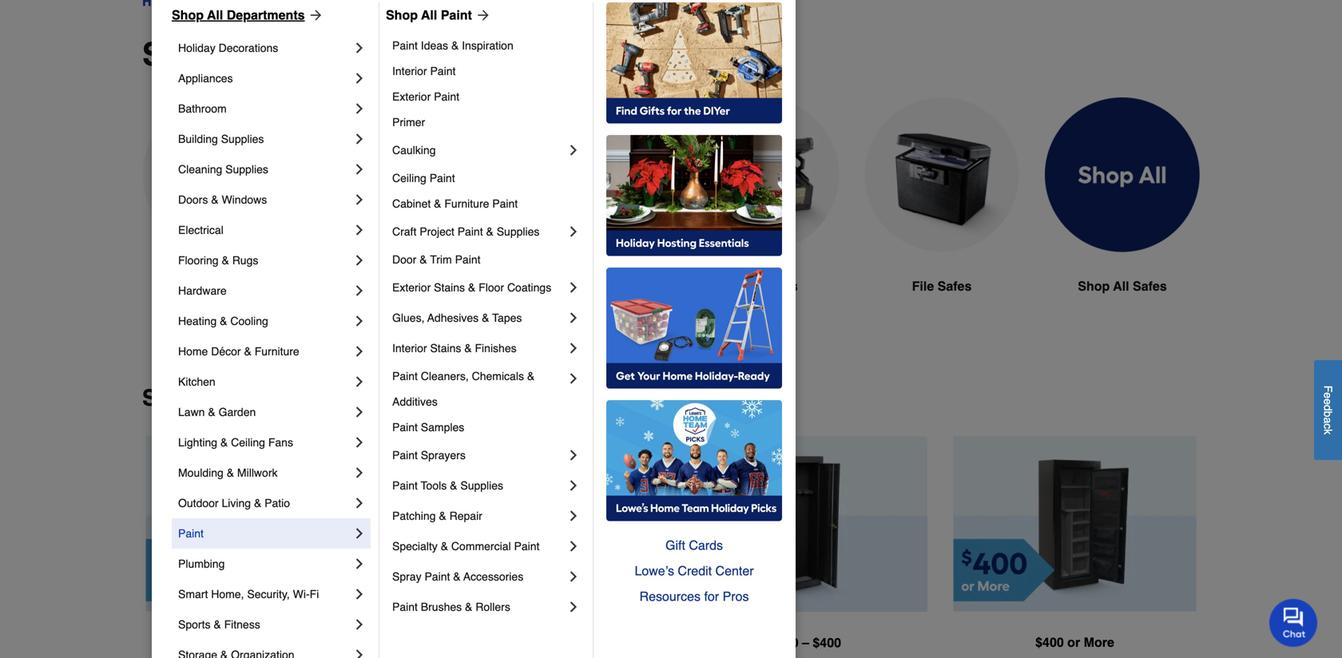 Task type: vqa. For each thing, say whether or not it's contained in the screenshot.
right tub
no



Task type: describe. For each thing, give the bounding box(es) containing it.
cards
[[689, 538, 723, 553]]

supplies up windows
[[225, 163, 268, 176]]

paint sprayers link
[[392, 440, 566, 471]]

chevron right image for plumbing
[[352, 556, 368, 572]]

chevron right image for smart home, security, wi-fi
[[352, 587, 368, 603]]

chevron right image for exterior stains & floor coatings
[[566, 280, 582, 296]]

sports
[[178, 619, 211, 631]]

heating
[[178, 315, 217, 328]]

lowe's
[[635, 564, 674, 579]]

paint left ideas in the top of the page
[[392, 39, 418, 52]]

wi-
[[293, 588, 310, 601]]

door
[[392, 253, 417, 266]]

doors & windows link
[[178, 185, 352, 215]]

& left cooling at top left
[[220, 315, 227, 328]]

& right tools
[[450, 479, 457, 492]]

paint right trim
[[455, 253, 481, 266]]

home décor & furniture link
[[178, 336, 352, 367]]

outdoor
[[178, 497, 219, 510]]

paint ideas & inspiration link
[[392, 33, 582, 58]]

interior for interior paint
[[392, 65, 427, 78]]

$400 or more. image
[[953, 437, 1197, 612]]

furniture inside "link"
[[255, 345, 299, 358]]

$99 or less. image
[[145, 437, 389, 612]]

paint tools & supplies link
[[392, 471, 566, 501]]

chevron right image for hardware
[[352, 283, 368, 299]]

chevron right image for paint sprayers
[[566, 448, 582, 463]]

safes inside shop all safes 'link'
[[1133, 279, 1167, 294]]

stains for exterior
[[434, 281, 465, 294]]

$400
[[813, 636, 841, 650]]

hardware link
[[178, 276, 352, 306]]

building
[[178, 133, 218, 145]]

chevron right image for holiday decorations
[[352, 40, 368, 56]]

cabinet & furniture paint
[[392, 197, 518, 210]]

less
[[273, 635, 302, 650]]

chevron right image for paint
[[352, 526, 368, 542]]

chevron right image for interior stains & finishes
[[566, 340, 582, 356]]

chevron right image for paint cleaners, chemicals & additives
[[566, 371, 582, 387]]

$100 to $200. image
[[415, 437, 658, 612]]

a black sentrysafe fireproof safe. image
[[142, 97, 297, 252]]

b
[[1322, 411, 1335, 417]]

or
[[257, 635, 270, 650]]

$200 to $400. image
[[684, 437, 928, 612]]

paint down spray
[[392, 601, 418, 614]]

$99 or less
[[232, 635, 302, 650]]

plumbing link
[[178, 549, 352, 579]]

safes for gun safes
[[398, 279, 432, 294]]

shop for shop all paint
[[386, 8, 418, 22]]

& right cabinet
[[434, 197, 442, 210]]

fitness
[[224, 619, 260, 631]]

lawn
[[178, 406, 205, 419]]

ceiling paint link
[[392, 165, 582, 191]]

paint cleaners, chemicals & additives
[[392, 370, 538, 408]]

chevron right image for sports & fitness
[[352, 617, 368, 633]]

0 horizontal spatial ceiling
[[231, 436, 265, 449]]

interior paint
[[392, 65, 456, 78]]

& left rollers
[[465, 601, 473, 614]]

samples
[[421, 421, 465, 434]]

windows
[[222, 193, 267, 206]]

arrow right image
[[472, 7, 491, 23]]

interior paint link
[[392, 58, 582, 84]]

paint inside 'link'
[[434, 90, 460, 103]]

cooling
[[230, 315, 268, 328]]

& right lighting
[[221, 436, 228, 449]]

chevron right image for patching & repair
[[566, 508, 582, 524]]

shop all paint
[[386, 8, 472, 22]]

moulding & millwork
[[178, 467, 278, 479]]

glues,
[[392, 312, 425, 324]]

paint down additives
[[392, 421, 418, 434]]

chest safes
[[725, 279, 798, 294]]

gift
[[666, 538, 686, 553]]

craft project paint & supplies link
[[392, 217, 566, 247]]

pros
[[723, 589, 749, 604]]

chevron right image for kitchen
[[352, 374, 368, 390]]

gift cards link
[[607, 533, 782, 559]]

a tall black sports afield gun safe. image
[[323, 97, 478, 253]]

2 e from the top
[[1322, 399, 1335, 405]]

exterior paint link
[[392, 84, 582, 109]]

shop all. image
[[1045, 97, 1200, 253]]

chevron right image for cleaning supplies
[[352, 161, 368, 177]]

coatings
[[507, 281, 552, 294]]

paint right spray
[[425, 571, 450, 583]]

tools
[[421, 479, 447, 492]]

door & trim paint link
[[392, 247, 582, 273]]

chevron right image for home décor & furniture
[[352, 344, 368, 360]]

appliances
[[178, 72, 233, 85]]

$400 or more
[[1036, 635, 1115, 650]]

smart home, security, wi-fi link
[[178, 579, 352, 610]]

shop all safes
[[1078, 279, 1167, 294]]

holiday decorations link
[[178, 33, 352, 63]]

plumbing
[[178, 558, 225, 571]]

shop all departments
[[172, 8, 305, 22]]

home safes
[[544, 279, 618, 294]]

flooring & rugs
[[178, 254, 258, 267]]

smart
[[178, 588, 208, 601]]

chest safes link
[[684, 97, 839, 334]]

paint down outdoor
[[178, 527, 204, 540]]

holiday hosting essentials. image
[[607, 135, 782, 257]]

chevron right image for appliances
[[352, 70, 368, 86]]

file safes link
[[865, 97, 1020, 334]]

heating & cooling
[[178, 315, 268, 328]]

chevron right image for specialty & commercial paint
[[566, 539, 582, 555]]

0 vertical spatial ceiling
[[392, 172, 427, 185]]

chevron right image for electrical
[[352, 222, 368, 238]]

accessories
[[464, 571, 524, 583]]

rollers
[[476, 601, 511, 614]]

& left rugs
[[222, 254, 229, 267]]

shop safes by price
[[142, 386, 357, 411]]

all for departments
[[207, 8, 223, 22]]

safes for file safes
[[938, 279, 972, 294]]

lawn & garden
[[178, 406, 256, 419]]

a black sentrysafe home safe with the door ajar. image
[[503, 97, 658, 252]]

& down cabinet & furniture paint link
[[486, 225, 494, 238]]

additives
[[392, 396, 438, 408]]

shop for shop all safes
[[1078, 279, 1110, 294]]

resources for pros link
[[607, 584, 782, 610]]

living
[[222, 497, 251, 510]]

moulding
[[178, 467, 224, 479]]

chevron right image for outdoor living & patio
[[352, 495, 368, 511]]

cabinet
[[392, 197, 431, 210]]

chevron right image for bathroom
[[352, 101, 368, 117]]

kitchen
[[178, 376, 216, 388]]

bathroom
[[178, 102, 227, 115]]

paint samples link
[[392, 415, 582, 440]]

& right 'décor'
[[244, 345, 252, 358]]

1 e from the top
[[1322, 392, 1335, 399]]

paint up accessories
[[514, 540, 540, 553]]

cleaning
[[178, 163, 222, 176]]

safes for fireproof safes
[[233, 279, 267, 294]]

rugs
[[232, 254, 258, 267]]

sprayers
[[421, 449, 466, 462]]

primer
[[392, 116, 425, 129]]

stains for interior
[[430, 342, 461, 355]]

shop for shop safes by price
[[142, 386, 198, 411]]

paint down cabinet & furniture paint in the left of the page
[[458, 225, 483, 238]]

inspiration
[[462, 39, 514, 52]]

paint brushes & rollers link
[[392, 592, 566, 623]]

project
[[420, 225, 455, 238]]

$99
[[232, 635, 253, 650]]

holiday decorations
[[178, 42, 278, 54]]

chevron right image for lighting & ceiling fans
[[352, 435, 368, 451]]



Task type: locate. For each thing, give the bounding box(es) containing it.
paint down ceiling paint link
[[492, 197, 518, 210]]

doors & windows
[[178, 193, 267, 206]]

home décor & furniture
[[178, 345, 299, 358]]

security,
[[247, 588, 290, 601]]

exterior stains & floor coatings link
[[392, 273, 566, 303]]

cabinet & furniture paint link
[[392, 191, 582, 217]]

fans
[[268, 436, 293, 449]]

& right doors
[[211, 193, 219, 206]]

paint down paint samples
[[392, 449, 418, 462]]

kitchen link
[[178, 367, 352, 397]]

& inside paint cleaners, chemicals & additives
[[527, 370, 535, 383]]

& right lawn
[[208, 406, 216, 419]]

paint cleaners, chemicals & additives link
[[392, 364, 566, 415]]

doors
[[178, 193, 208, 206]]

exterior inside 'link'
[[392, 281, 431, 294]]

2 horizontal spatial all
[[1114, 279, 1130, 294]]

0 horizontal spatial shop
[[142, 386, 198, 411]]

0 vertical spatial furniture
[[445, 197, 489, 210]]

1 vertical spatial furniture
[[255, 345, 299, 358]]

safes for shop safes by price
[[204, 386, 264, 411]]

f e e d b a c k
[[1322, 386, 1335, 435]]

stains down trim
[[434, 281, 465, 294]]

shop all paint link
[[386, 6, 491, 25]]

supplies down paint sprayers link
[[461, 479, 504, 492]]

gun safes link
[[323, 97, 478, 334]]

chevron right image for craft project paint & supplies
[[566, 224, 582, 240]]

patching & repair
[[392, 510, 483, 523]]

& left trim
[[420, 253, 427, 266]]

holiday
[[178, 42, 216, 54]]

exterior
[[392, 90, 431, 103], [392, 281, 431, 294]]

& up paint brushes & rollers
[[453, 571, 461, 583]]

supplies down cabinet & furniture paint link
[[497, 225, 540, 238]]

home
[[544, 279, 580, 294], [178, 345, 208, 358]]

exterior stains & floor coatings
[[392, 281, 552, 294]]

sports & fitness link
[[178, 610, 352, 640]]

0 horizontal spatial all
[[207, 8, 223, 22]]

paint inside paint cleaners, chemicals & additives
[[392, 370, 418, 383]]

gun safes
[[369, 279, 432, 294]]

center
[[716, 564, 754, 579]]

sports & fitness
[[178, 619, 260, 631]]

chevron right image for moulding & millwork
[[352, 465, 368, 481]]

caulking
[[392, 144, 436, 157]]

building supplies
[[178, 133, 264, 145]]

–
[[802, 636, 809, 650]]

shop all safes link
[[1045, 97, 1200, 334]]

shop up holiday
[[172, 8, 204, 22]]

ideas
[[421, 39, 448, 52]]

exterior down door
[[392, 281, 431, 294]]

a black sentrysafe file safe with a key in the lock and the lid ajar. image
[[865, 97, 1020, 252]]

ceiling up cabinet
[[392, 172, 427, 185]]

1 horizontal spatial all
[[421, 8, 437, 22]]

price
[[303, 386, 357, 411]]

paint up additives
[[392, 370, 418, 383]]

stains
[[434, 281, 465, 294], [430, 342, 461, 355]]

shop all departments link
[[172, 6, 324, 25]]

paint brushes & rollers
[[392, 601, 511, 614]]

tapes
[[492, 312, 522, 324]]

interior for interior stains & finishes
[[392, 342, 427, 355]]

1 horizontal spatial ceiling
[[392, 172, 427, 185]]

0 vertical spatial exterior
[[392, 90, 431, 103]]

for
[[704, 589, 719, 604]]

finishes
[[475, 342, 517, 355]]

fireproof safes
[[173, 279, 267, 294]]

chevron right image for heating & cooling
[[352, 313, 368, 329]]

stains inside 'link'
[[434, 281, 465, 294]]

& left the millwork
[[227, 467, 234, 479]]

1 vertical spatial home
[[178, 345, 208, 358]]

lawn & garden link
[[178, 397, 352, 428]]

flooring
[[178, 254, 219, 267]]

1 shop from the left
[[172, 8, 204, 22]]

shop inside 'link'
[[1078, 279, 1110, 294]]

all
[[207, 8, 223, 22], [421, 8, 437, 22], [1114, 279, 1130, 294]]

& left repair
[[439, 510, 446, 523]]

paint up paint ideas & inspiration
[[441, 8, 472, 22]]

paint sprayers
[[392, 449, 466, 462]]

& right chemicals
[[527, 370, 535, 383]]

door & trim paint
[[392, 253, 481, 266]]

lighting & ceiling fans link
[[178, 428, 352, 458]]

& left "floor"
[[468, 281, 476, 294]]

1 vertical spatial ceiling
[[231, 436, 265, 449]]

shop up paint ideas & inspiration
[[386, 8, 418, 22]]

outdoor living & patio link
[[178, 488, 352, 519]]

more
[[1084, 635, 1115, 650]]

1 vertical spatial stains
[[430, 342, 461, 355]]

exterior up primer
[[392, 90, 431, 103]]

home right "floor"
[[544, 279, 580, 294]]

& right the sports
[[214, 619, 221, 631]]

chest
[[725, 279, 760, 294]]

smart home, security, wi-fi
[[178, 588, 319, 601]]

exterior inside 'link'
[[392, 90, 431, 103]]

stains up cleaners,
[[430, 342, 461, 355]]

furniture up kitchen link
[[255, 345, 299, 358]]

chevron right image
[[352, 40, 368, 56], [352, 101, 368, 117], [566, 142, 582, 158], [352, 161, 368, 177], [352, 222, 368, 238], [566, 224, 582, 240], [352, 253, 368, 269], [566, 280, 582, 296], [352, 283, 368, 299], [566, 340, 582, 356], [352, 374, 368, 390], [566, 478, 582, 494], [566, 508, 582, 524], [352, 526, 368, 542], [566, 539, 582, 555], [352, 556, 368, 572], [566, 599, 582, 615], [352, 617, 368, 633]]

chevron right image
[[352, 70, 368, 86], [352, 131, 368, 147], [352, 192, 368, 208], [566, 310, 582, 326], [352, 313, 368, 329], [352, 344, 368, 360], [566, 371, 582, 387], [352, 404, 368, 420], [352, 435, 368, 451], [566, 448, 582, 463], [352, 465, 368, 481], [352, 495, 368, 511], [566, 569, 582, 585], [352, 587, 368, 603], [352, 647, 368, 658]]

1 horizontal spatial furniture
[[445, 197, 489, 210]]

resources for pros
[[640, 589, 749, 604]]

furniture up craft project paint & supplies
[[445, 197, 489, 210]]

& right ideas in the top of the page
[[451, 39, 459, 52]]

chevron right image for caulking
[[566, 142, 582, 158]]

chevron right image for lawn & garden
[[352, 404, 368, 420]]

paint ideas & inspiration
[[392, 39, 514, 52]]

exterior for exterior stains & floor coatings
[[392, 281, 431, 294]]

decorations
[[219, 42, 278, 54]]

0 vertical spatial shop
[[1078, 279, 1110, 294]]

safes inside fireproof safes link
[[233, 279, 267, 294]]

paint samples
[[392, 421, 465, 434]]

paint down interior paint
[[434, 90, 460, 103]]

paint up cabinet & furniture paint in the left of the page
[[430, 172, 455, 185]]

0 vertical spatial interior
[[392, 65, 427, 78]]

home for home décor & furniture
[[178, 345, 208, 358]]

all for paint
[[421, 8, 437, 22]]

paint down ideas in the top of the page
[[430, 65, 456, 78]]

1 interior from the top
[[392, 65, 427, 78]]

& inside 'link'
[[468, 281, 476, 294]]

1 vertical spatial exterior
[[392, 281, 431, 294]]

e up d
[[1322, 392, 1335, 399]]

2 interior from the top
[[392, 342, 427, 355]]

chevron right image for paint brushes & rollers
[[566, 599, 582, 615]]

a
[[1322, 417, 1335, 424]]

specialty & commercial paint link
[[392, 531, 566, 562]]

interior down glues,
[[392, 342, 427, 355]]

0 horizontal spatial home
[[178, 345, 208, 358]]

patching
[[392, 510, 436, 523]]

safes inside home safes link
[[583, 279, 618, 294]]

k
[[1322, 429, 1335, 435]]

chemicals
[[472, 370, 524, 383]]

0 horizontal spatial shop
[[172, 8, 204, 22]]

supplies up cleaning supplies on the left
[[221, 133, 264, 145]]

2 exterior from the top
[[392, 281, 431, 294]]

interior up 'exterior paint'
[[392, 65, 427, 78]]

1 horizontal spatial shop
[[1078, 279, 1110, 294]]

1 exterior from the top
[[392, 90, 431, 103]]

all for safes
[[1114, 279, 1130, 294]]

arrow right image
[[305, 7, 324, 23]]

chevron right image for flooring & rugs
[[352, 253, 368, 269]]

get your home holiday-ready. image
[[607, 268, 782, 389]]

commercial
[[451, 540, 511, 553]]

safes inside the chest safes link
[[764, 279, 798, 294]]

interior stains & finishes link
[[392, 333, 566, 364]]

outdoor living & patio
[[178, 497, 290, 510]]

a black honeywell chest safe with the top open. image
[[684, 97, 839, 253]]

credit
[[678, 564, 712, 579]]

$200
[[770, 636, 799, 650]]

home,
[[211, 588, 244, 601]]

0 vertical spatial stains
[[434, 281, 465, 294]]

lighting
[[178, 436, 217, 449]]

chevron right image for doors & windows
[[352, 192, 368, 208]]

cleaning supplies link
[[178, 154, 352, 185]]

moulding & millwork link
[[178, 458, 352, 488]]

lowe's credit center link
[[607, 559, 782, 584]]

caulking link
[[392, 135, 566, 165]]

chevron right image for spray paint & accessories
[[566, 569, 582, 585]]

1 horizontal spatial home
[[544, 279, 580, 294]]

ceiling paint
[[392, 172, 455, 185]]

lowe's home team holiday picks. image
[[607, 400, 782, 522]]

paint left tools
[[392, 479, 418, 492]]

home for home safes
[[544, 279, 580, 294]]

chevron right image for building supplies
[[352, 131, 368, 147]]

0 vertical spatial home
[[544, 279, 580, 294]]

garden
[[219, 406, 256, 419]]

& left tapes
[[482, 312, 489, 324]]

electrical
[[178, 224, 224, 237]]

fi
[[310, 588, 319, 601]]

chevron right image for paint tools & supplies
[[566, 478, 582, 494]]

&
[[451, 39, 459, 52], [211, 193, 219, 206], [434, 197, 442, 210], [486, 225, 494, 238], [420, 253, 427, 266], [222, 254, 229, 267], [468, 281, 476, 294], [482, 312, 489, 324], [220, 315, 227, 328], [465, 342, 472, 355], [244, 345, 252, 358], [527, 370, 535, 383], [208, 406, 216, 419], [221, 436, 228, 449], [227, 467, 234, 479], [450, 479, 457, 492], [254, 497, 262, 510], [439, 510, 446, 523], [441, 540, 448, 553], [453, 571, 461, 583], [465, 601, 473, 614], [214, 619, 221, 631]]

heating & cooling link
[[178, 306, 352, 336]]

shop for shop all departments
[[172, 8, 204, 22]]

safes for chest safes
[[764, 279, 798, 294]]

shop
[[172, 8, 204, 22], [386, 8, 418, 22]]

safes
[[142, 36, 228, 73], [233, 279, 267, 294], [398, 279, 432, 294], [583, 279, 618, 294], [764, 279, 798, 294], [938, 279, 972, 294], [1133, 279, 1167, 294], [204, 386, 264, 411]]

home inside "link"
[[178, 345, 208, 358]]

shop inside 'link'
[[172, 8, 204, 22]]

safes inside file safes link
[[938, 279, 972, 294]]

ceiling up the millwork
[[231, 436, 265, 449]]

1 vertical spatial interior
[[392, 342, 427, 355]]

trim
[[430, 253, 452, 266]]

1 horizontal spatial shop
[[386, 8, 418, 22]]

lighting & ceiling fans
[[178, 436, 293, 449]]

safes for home safes
[[583, 279, 618, 294]]

& right the specialty
[[441, 540, 448, 553]]

exterior for exterior paint
[[392, 90, 431, 103]]

0 horizontal spatial furniture
[[255, 345, 299, 358]]

& left patio
[[254, 497, 262, 510]]

e up b
[[1322, 399, 1335, 405]]

chat invite button image
[[1270, 599, 1319, 647]]

1 vertical spatial shop
[[142, 386, 198, 411]]

& left the finishes
[[465, 342, 472, 355]]

$200 – $400
[[770, 636, 841, 650]]

2 shop from the left
[[386, 8, 418, 22]]

chevron right image for glues, adhesives & tapes
[[566, 310, 582, 326]]

home up kitchen
[[178, 345, 208, 358]]

shop
[[1078, 279, 1110, 294], [142, 386, 198, 411]]

find gifts for the diyer. image
[[607, 2, 782, 124]]

safes inside gun safes link
[[398, 279, 432, 294]]



